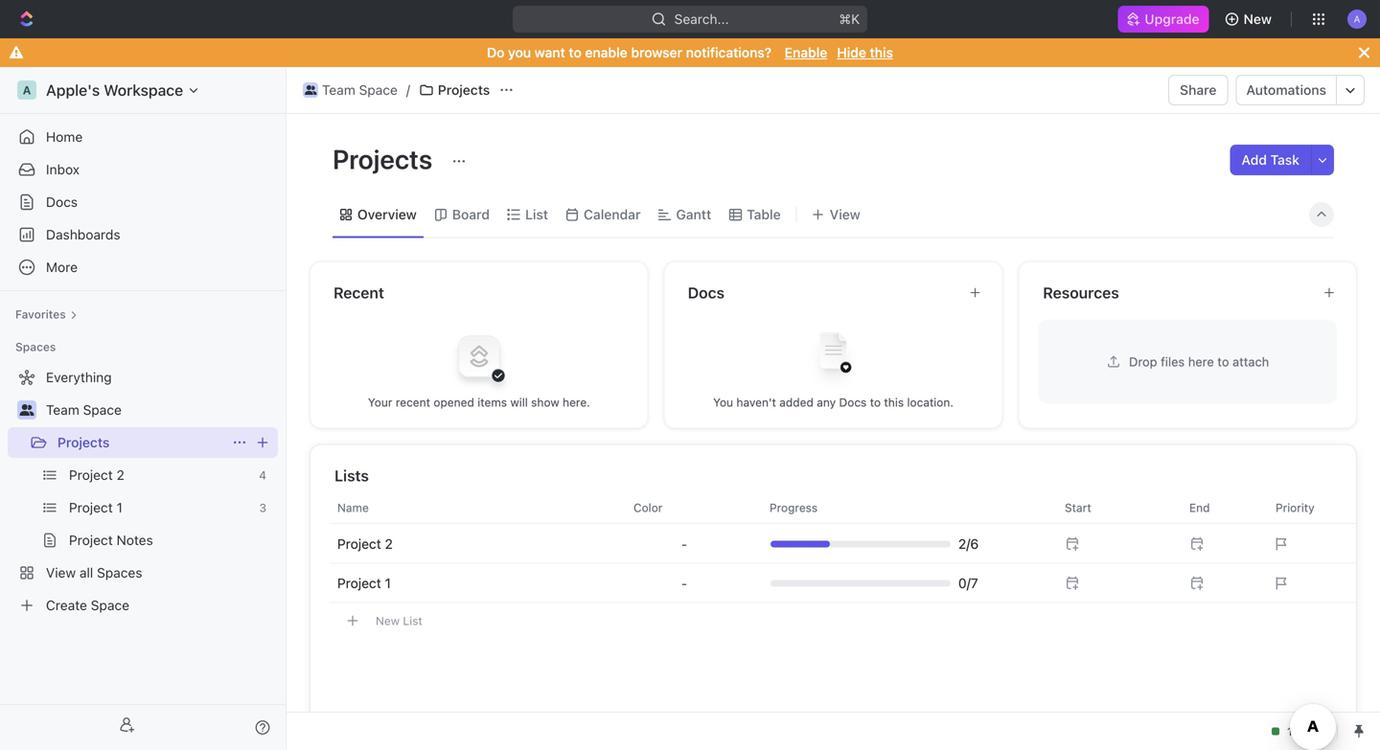 Task type: describe. For each thing, give the bounding box(es) containing it.
new list button
[[330, 604, 1380, 638]]

0 horizontal spatial team space link
[[46, 395, 274, 426]]

project 1 link inside sidebar navigation
[[69, 493, 252, 523]]

do
[[487, 45, 505, 60]]

view button
[[805, 201, 867, 228]]

a inside the apple's workspace, , element
[[23, 83, 31, 97]]

table link
[[743, 201, 781, 228]]

0 vertical spatial this
[[870, 45, 893, 60]]

1 vertical spatial projects
[[333, 143, 438, 175]]

no most used docs image
[[795, 318, 872, 395]]

dashboards
[[46, 227, 120, 243]]

browser
[[631, 45, 683, 60]]

to for attach
[[1218, 355, 1229, 369]]

team space inside sidebar navigation
[[46, 402, 122, 418]]

overview link
[[354, 201, 417, 228]]

items
[[478, 396, 507, 409]]

notifications?
[[686, 45, 772, 60]]

more button
[[8, 252, 278, 283]]

here
[[1189, 355, 1214, 369]]

board
[[452, 207, 490, 222]]

calendar
[[584, 207, 641, 222]]

attach
[[1233, 355, 1270, 369]]

1 horizontal spatial docs
[[688, 284, 725, 302]]

1 horizontal spatial projects link
[[414, 79, 495, 102]]

apple's workspace
[[46, 81, 183, 99]]

1 horizontal spatial project 1
[[337, 576, 391, 592]]

board link
[[448, 201, 490, 228]]

new for new list
[[376, 615, 400, 628]]

upgrade link
[[1118, 6, 1209, 33]]

new list
[[376, 615, 423, 628]]

1 vertical spatial 2
[[385, 536, 393, 552]]

enable
[[785, 45, 828, 60]]

share
[[1180, 82, 1217, 98]]

1 horizontal spatial to
[[870, 396, 881, 409]]

dropdown menu image for 2/6
[[682, 537, 687, 552]]

automations
[[1247, 82, 1327, 98]]

user group image
[[305, 85, 317, 95]]

task
[[1271, 152, 1300, 168]]

0 vertical spatial space
[[359, 82, 398, 98]]

favorites button
[[8, 303, 85, 326]]

1 horizontal spatial team
[[322, 82, 355, 98]]

1 vertical spatial project 2
[[337, 536, 393, 552]]

you
[[713, 396, 733, 409]]

lists button
[[334, 464, 1334, 487]]

1 vertical spatial this
[[884, 396, 904, 409]]

team inside sidebar navigation
[[46, 402, 79, 418]]

1 vertical spatial 1
[[385, 576, 391, 592]]

name button
[[330, 493, 622, 523]]

table
[[747, 207, 781, 222]]

any
[[817, 396, 836, 409]]

recent
[[396, 396, 430, 409]]

0 vertical spatial projects
[[438, 82, 490, 98]]

project 1 inside 'link'
[[69, 500, 123, 516]]

progress button
[[758, 493, 1042, 523]]

more
[[46, 259, 78, 275]]

resources button
[[1042, 281, 1308, 304]]

resources
[[1043, 284, 1120, 302]]

2/6
[[959, 536, 979, 552]]

list link
[[522, 201, 548, 228]]

1 vertical spatial space
[[83, 402, 122, 418]]

your recent opened items will show here.
[[368, 396, 590, 409]]

you haven't added any docs to this location.
[[713, 396, 954, 409]]

everything
[[46, 370, 112, 385]]

2 horizontal spatial docs
[[839, 396, 867, 409]]

a inside the a dropdown button
[[1354, 13, 1361, 24]]

priority button
[[1264, 493, 1356, 523]]

drop
[[1129, 355, 1158, 369]]

apple's workspace, , element
[[17, 81, 36, 100]]

will
[[510, 396, 528, 409]]

home
[[46, 129, 83, 145]]

space inside the create space link
[[91, 598, 129, 614]]

⌘k
[[839, 11, 860, 27]]

do you want to enable browser notifications? enable hide this
[[487, 45, 893, 60]]

share button
[[1169, 75, 1228, 105]]

1 vertical spatial project 2 link
[[337, 536, 393, 552]]

opened
[[434, 396, 474, 409]]



Task type: vqa. For each thing, say whether or not it's contained in the screenshot.
4th 'row' from the top of the page "cell"
no



Task type: locate. For each thing, give the bounding box(es) containing it.
docs down inbox
[[46, 194, 78, 210]]

drop files here to attach
[[1129, 355, 1270, 369]]

0 vertical spatial 1
[[117, 500, 123, 516]]

1 vertical spatial new
[[376, 615, 400, 628]]

4
[[259, 469, 267, 482]]

0 vertical spatial spaces
[[15, 340, 56, 354]]

color button
[[622, 493, 747, 523]]

projects down everything
[[58, 435, 110, 451]]

space left /
[[359, 82, 398, 98]]

added
[[780, 396, 814, 409]]

project
[[69, 467, 113, 483], [69, 500, 113, 516], [69, 533, 113, 548], [337, 536, 381, 552], [337, 576, 381, 592]]

team space down everything
[[46, 402, 122, 418]]

1 vertical spatial to
[[1218, 355, 1229, 369]]

view inside view all spaces link
[[46, 565, 76, 581]]

favorites
[[15, 308, 66, 321]]

docs right any
[[839, 396, 867, 409]]

0 vertical spatial view
[[830, 207, 861, 222]]

user group image
[[20, 405, 34, 416]]

0 vertical spatial docs
[[46, 194, 78, 210]]

create space
[[46, 598, 129, 614]]

to for enable
[[569, 45, 582, 60]]

0 horizontal spatial spaces
[[15, 340, 56, 354]]

0 horizontal spatial project 1
[[69, 500, 123, 516]]

1 horizontal spatial spaces
[[97, 565, 142, 581]]

space down view all spaces
[[91, 598, 129, 614]]

project notes link
[[69, 525, 274, 556]]

2 vertical spatial to
[[870, 396, 881, 409]]

1 horizontal spatial view
[[830, 207, 861, 222]]

1 vertical spatial team
[[46, 402, 79, 418]]

sidebar navigation
[[0, 67, 290, 751]]

0 vertical spatial team space
[[322, 82, 398, 98]]

inbox link
[[8, 154, 278, 185]]

view all spaces link
[[8, 558, 274, 589]]

0 vertical spatial a
[[1354, 13, 1361, 24]]

a button
[[1342, 4, 1373, 35]]

0 horizontal spatial project 1 link
[[69, 493, 252, 523]]

gantt
[[676, 207, 712, 222]]

notes
[[117, 533, 153, 548]]

0 horizontal spatial team
[[46, 402, 79, 418]]

priority
[[1276, 501, 1315, 515]]

project 2 link up the project notes link in the bottom of the page
[[69, 460, 251, 491]]

0 vertical spatial dropdown menu image
[[682, 537, 687, 552]]

1 up 'project notes'
[[117, 500, 123, 516]]

1 vertical spatial projects link
[[58, 428, 224, 458]]

everything link
[[8, 362, 274, 393]]

tree inside sidebar navigation
[[8, 362, 278, 621]]

spaces right all
[[97, 565, 142, 581]]

new
[[1244, 11, 1272, 27], [376, 615, 400, 628]]

this right the hide
[[870, 45, 893, 60]]

1 dropdown menu image from the top
[[682, 537, 687, 552]]

project 1 up 'project notes'
[[69, 500, 123, 516]]

2 up 'project notes'
[[117, 467, 124, 483]]

show
[[531, 396, 560, 409]]

0 vertical spatial project 2
[[69, 467, 124, 483]]

project 2 link
[[69, 460, 251, 491], [337, 536, 393, 552]]

gantt link
[[673, 201, 712, 228]]

your
[[368, 396, 393, 409]]

0 vertical spatial list
[[525, 207, 548, 222]]

end
[[1190, 501, 1210, 515]]

1 inside 'link'
[[117, 500, 123, 516]]

list inside button
[[403, 615, 423, 628]]

1 horizontal spatial new
[[1244, 11, 1272, 27]]

search...
[[674, 11, 729, 27]]

view left all
[[46, 565, 76, 581]]

project 1 link up the project notes link in the bottom of the page
[[69, 493, 252, 523]]

team space link down the "everything" link
[[46, 395, 274, 426]]

1 vertical spatial spaces
[[97, 565, 142, 581]]

dropdown menu image for 0/7
[[682, 576, 687, 592]]

projects down the do
[[438, 82, 490, 98]]

project 2 down name
[[337, 536, 393, 552]]

location.
[[907, 396, 954, 409]]

0 horizontal spatial 1
[[117, 500, 123, 516]]

0 horizontal spatial view
[[46, 565, 76, 581]]

project 1
[[69, 500, 123, 516], [337, 576, 391, 592]]

start
[[1065, 501, 1092, 515]]

here.
[[563, 396, 590, 409]]

1 horizontal spatial project 2 link
[[337, 536, 393, 552]]

team space left /
[[322, 82, 398, 98]]

0 horizontal spatial 2
[[117, 467, 124, 483]]

recent
[[334, 284, 384, 302]]

2 horizontal spatial to
[[1218, 355, 1229, 369]]

0 vertical spatial to
[[569, 45, 582, 60]]

0 vertical spatial project 1 link
[[69, 493, 252, 523]]

new button
[[1217, 4, 1284, 35]]

new inside button
[[376, 615, 400, 628]]

to right here
[[1218, 355, 1229, 369]]

1 horizontal spatial 2
[[385, 536, 393, 552]]

projects link down the "everything" link
[[58, 428, 224, 458]]

1 vertical spatial docs
[[688, 284, 725, 302]]

enable
[[585, 45, 628, 60]]

2 dropdown menu image from the top
[[682, 576, 687, 592]]

1 horizontal spatial project 2
[[337, 536, 393, 552]]

2 vertical spatial projects
[[58, 435, 110, 451]]

1 vertical spatial a
[[23, 83, 31, 97]]

0 horizontal spatial to
[[569, 45, 582, 60]]

project 1 up new list
[[337, 576, 391, 592]]

projects
[[438, 82, 490, 98], [333, 143, 438, 175], [58, 435, 110, 451]]

1 vertical spatial view
[[46, 565, 76, 581]]

/
[[406, 82, 410, 98]]

view
[[830, 207, 861, 222], [46, 565, 76, 581]]

0 horizontal spatial docs
[[46, 194, 78, 210]]

space down everything
[[83, 402, 122, 418]]

create space link
[[8, 591, 274, 621]]

start button
[[1054, 493, 1178, 523]]

view for view all spaces
[[46, 565, 76, 581]]

projects link right /
[[414, 79, 495, 102]]

0 horizontal spatial project 2
[[69, 467, 124, 483]]

apple's
[[46, 81, 100, 99]]

1 horizontal spatial a
[[1354, 13, 1361, 24]]

1 vertical spatial list
[[403, 615, 423, 628]]

docs
[[46, 194, 78, 210], [688, 284, 725, 302], [839, 396, 867, 409]]

to right want
[[569, 45, 582, 60]]

0 horizontal spatial a
[[23, 83, 31, 97]]

haven't
[[737, 396, 776, 409]]

workspace
[[104, 81, 183, 99]]

docs down gantt
[[688, 284, 725, 302]]

1 horizontal spatial team space
[[322, 82, 398, 98]]

projects link
[[414, 79, 495, 102], [58, 428, 224, 458]]

progress
[[770, 501, 818, 515]]

dashboards link
[[8, 220, 278, 250]]

0 vertical spatial team space link
[[298, 79, 403, 102]]

this left the 'location.'
[[884, 396, 904, 409]]

1 vertical spatial team space link
[[46, 395, 274, 426]]

new inside button
[[1244, 11, 1272, 27]]

add
[[1242, 152, 1267, 168]]

2 vertical spatial space
[[91, 598, 129, 614]]

add task button
[[1230, 145, 1311, 175]]

team space link left /
[[298, 79, 403, 102]]

team right user group image
[[322, 82, 355, 98]]

files
[[1161, 355, 1185, 369]]

0 vertical spatial new
[[1244, 11, 1272, 27]]

team space link
[[298, 79, 403, 102], [46, 395, 274, 426]]

inbox
[[46, 162, 80, 177]]

automations button
[[1237, 76, 1336, 104]]

team
[[322, 82, 355, 98], [46, 402, 79, 418]]

0 horizontal spatial new
[[376, 615, 400, 628]]

lists
[[335, 467, 369, 485]]

0 vertical spatial team
[[322, 82, 355, 98]]

project 1 link up new list
[[337, 576, 391, 592]]

1 horizontal spatial 1
[[385, 576, 391, 592]]

0 vertical spatial project 2 link
[[69, 460, 251, 491]]

projects up overview
[[333, 143, 438, 175]]

view all spaces
[[46, 565, 142, 581]]

0 vertical spatial 2
[[117, 467, 124, 483]]

0/7
[[959, 576, 978, 592]]

tree containing everything
[[8, 362, 278, 621]]

0 vertical spatial projects link
[[414, 79, 495, 102]]

dropdown menu image
[[682, 537, 687, 552], [682, 576, 687, 592]]

view for view
[[830, 207, 861, 222]]

1 up new list
[[385, 576, 391, 592]]

project 2 inside sidebar navigation
[[69, 467, 124, 483]]

projects inside sidebar navigation
[[58, 435, 110, 451]]

want
[[535, 45, 565, 60]]

no recent items image
[[441, 318, 518, 395]]

2 up new list
[[385, 536, 393, 552]]

1 vertical spatial project 1
[[337, 576, 391, 592]]

spaces down favorites
[[15, 340, 56, 354]]

new for new
[[1244, 11, 1272, 27]]

0 horizontal spatial team space
[[46, 402, 122, 418]]

1 vertical spatial team space
[[46, 402, 122, 418]]

create
[[46, 598, 87, 614]]

view right table
[[830, 207, 861, 222]]

2 inside tree
[[117, 467, 124, 483]]

you
[[508, 45, 531, 60]]

end button
[[1178, 493, 1264, 523]]

team right user group icon
[[46, 402, 79, 418]]

0 horizontal spatial projects link
[[58, 428, 224, 458]]

home link
[[8, 122, 278, 152]]

project notes
[[69, 533, 153, 548]]

tree
[[8, 362, 278, 621]]

1 horizontal spatial team space link
[[298, 79, 403, 102]]

to
[[569, 45, 582, 60], [1218, 355, 1229, 369], [870, 396, 881, 409]]

to right any
[[870, 396, 881, 409]]

overview
[[358, 207, 417, 222]]

0 horizontal spatial project 2 link
[[69, 460, 251, 491]]

name
[[337, 501, 369, 515]]

0 vertical spatial project 1
[[69, 500, 123, 516]]

view button
[[805, 192, 867, 237]]

view inside view button
[[830, 207, 861, 222]]

1 horizontal spatial project 1 link
[[337, 576, 391, 592]]

1 vertical spatial dropdown menu image
[[682, 576, 687, 592]]

color
[[634, 501, 663, 515]]

project 2 link down name
[[337, 536, 393, 552]]

all
[[79, 565, 93, 581]]

calendar link
[[580, 201, 641, 228]]

3
[[259, 501, 267, 515]]

hide
[[837, 45, 867, 60]]

1 vertical spatial project 1 link
[[337, 576, 391, 592]]

0 horizontal spatial list
[[403, 615, 423, 628]]

add task
[[1242, 152, 1300, 168]]

project 2 up 'project notes'
[[69, 467, 124, 483]]

1
[[117, 500, 123, 516], [385, 576, 391, 592]]

2 vertical spatial docs
[[839, 396, 867, 409]]

upgrade
[[1145, 11, 1200, 27]]

docs link
[[8, 187, 278, 218]]

docs inside sidebar navigation
[[46, 194, 78, 210]]

1 horizontal spatial list
[[525, 207, 548, 222]]



